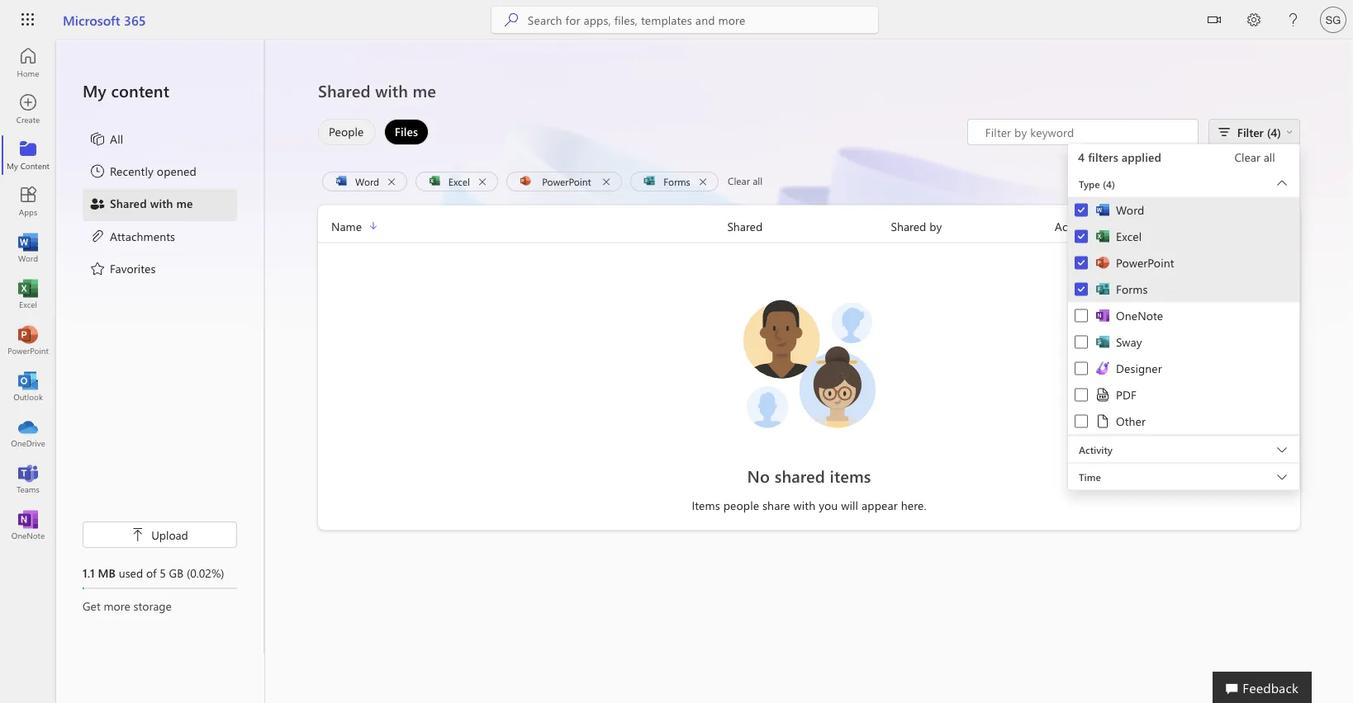 Task type: locate. For each thing, give the bounding box(es) containing it.
word down 4 filters applied
[[1116, 202, 1145, 218]]

shared with me up files
[[318, 80, 436, 102]]

sway checkbox item
[[1068, 329, 1300, 356]]

opened
[[157, 163, 196, 179]]

word image
[[20, 240, 36, 256]]

0 horizontal spatial excel
[[448, 175, 470, 188]]

no shared items status
[[564, 465, 1055, 488]]

clear all button
[[1215, 144, 1295, 171], [723, 172, 768, 192]]

with left you
[[794, 498, 816, 514]]

1 vertical spatial word
[[1116, 202, 1145, 218]]

shared by button
[[891, 217, 1055, 236]]

forms
[[664, 175, 691, 188], [1116, 282, 1148, 297]]

activity
[[1055, 219, 1093, 234], [1079, 443, 1113, 457]]

shared with me down the recently opened element
[[110, 196, 193, 211]]

shared
[[775, 465, 825, 487]]

0 vertical spatial activity
[[1055, 219, 1093, 234]]

with up files
[[375, 80, 408, 102]]

1 vertical spatial forms
[[1116, 282, 1148, 297]]

0 vertical spatial powerpoint
[[542, 175, 591, 188]]

1 vertical spatial activity
[[1079, 443, 1113, 457]]

all
[[1264, 150, 1275, 165], [753, 174, 763, 188]]

0 horizontal spatial all
[[753, 174, 763, 188]]

0 vertical spatial clear
[[1235, 150, 1261, 165]]

create image
[[20, 101, 36, 117]]

word
[[355, 175, 379, 188], [1116, 202, 1145, 218]]

0 vertical spatial forms
[[664, 175, 691, 188]]

shared inside button
[[891, 219, 927, 234]]

0 horizontal spatial forms
[[664, 175, 691, 188]]

1 horizontal spatial me
[[413, 80, 436, 102]]

clear all
[[1235, 150, 1275, 165], [728, 174, 763, 188]]

365
[[124, 11, 146, 29]]

clear
[[1235, 150, 1261, 165], [728, 174, 750, 188]]

2 vertical spatial with
[[794, 498, 816, 514]]

me
[[413, 80, 436, 102], [176, 196, 193, 211]]

1 vertical spatial clear
[[728, 174, 750, 188]]

name button
[[318, 217, 727, 236]]

menu containing all
[[83, 124, 237, 286]]

type (4)
[[1079, 177, 1115, 190]]

1 vertical spatial all
[[753, 174, 763, 188]]

microsoft 365
[[63, 11, 146, 29]]

tab list
[[314, 119, 433, 145]]

content
[[111, 80, 169, 102]]

0 horizontal spatial shared with me
[[110, 196, 193, 211]]

None search field
[[492, 7, 878, 33]]

0 horizontal spatial word
[[355, 175, 379, 188]]

0 vertical spatial excel
[[448, 175, 470, 188]]

home image
[[20, 55, 36, 71]]

0 vertical spatial (4)
[[1267, 124, 1282, 140]]

word button
[[322, 172, 407, 192]]

status
[[967, 119, 1199, 145]]

storage
[[134, 599, 172, 614]]

1 vertical spatial (4)
[[1103, 177, 1115, 190]]

1 vertical spatial shared with me
[[110, 196, 193, 211]]

gb
[[169, 566, 184, 581]]

excel
[[448, 175, 470, 188], [1116, 229, 1142, 244]]

1 horizontal spatial clear
[[1235, 150, 1261, 165]]

0 horizontal spatial clear
[[728, 174, 750, 188]]

(4) left ""
[[1267, 124, 1282, 140]]

clear for the bottommost clear all button
[[728, 174, 750, 188]]

onenote checkbox item
[[1068, 303, 1300, 329]]

excel down word checkbox item
[[1116, 229, 1142, 244]]

me up files
[[413, 80, 436, 102]]

share
[[763, 498, 790, 514]]

items
[[692, 498, 720, 514]]

all
[[110, 131, 123, 146]]

0 horizontal spatial (4)
[[1103, 177, 1115, 190]]

row containing name
[[318, 217, 1301, 243]]

1 vertical spatial with
[[150, 196, 173, 211]]

get more storage button
[[83, 598, 237, 615]]

1.1
[[83, 566, 95, 581]]

1 horizontal spatial powerpoint
[[1116, 255, 1175, 271]]

of
[[146, 566, 156, 581]]

5
[[160, 566, 166, 581]]

upload
[[151, 528, 188, 543]]

activity inside dropdown button
[[1079, 443, 1113, 457]]

here.
[[901, 498, 927, 514]]

me down opened
[[176, 196, 193, 211]]

shared with me
[[318, 80, 436, 102], [110, 196, 193, 211]]

1 horizontal spatial all
[[1264, 150, 1275, 165]]

recently opened
[[110, 163, 196, 179]]

0 horizontal spatial clear all
[[728, 174, 763, 188]]

clear all button down the filter
[[1215, 144, 1295, 171]]

powerpoint inside checkbox item
[[1116, 255, 1175, 271]]

1 vertical spatial clear all
[[728, 174, 763, 188]]

clear right forms button
[[728, 174, 750, 188]]

1 horizontal spatial clear all button
[[1215, 144, 1295, 171]]


[[1286, 129, 1293, 136]]

1 horizontal spatial menu
[[1068, 197, 1300, 436]]

activity up time
[[1079, 443, 1113, 457]]

clear all right forms button
[[728, 174, 763, 188]]

powerpoint up name button on the top of the page
[[542, 175, 591, 188]]

shared
[[318, 80, 371, 102], [110, 196, 147, 211], [727, 219, 763, 234], [891, 219, 927, 234]]

with
[[375, 80, 408, 102], [150, 196, 173, 211], [794, 498, 816, 514]]

4 filters applied
[[1078, 150, 1162, 165]]

items
[[830, 465, 871, 487]]

pdf
[[1116, 388, 1137, 403]]

1 horizontal spatial forms
[[1116, 282, 1148, 297]]

microsoft 365 banner
[[0, 0, 1353, 43]]

2 horizontal spatial with
[[794, 498, 816, 514]]

(4) for type
[[1103, 177, 1115, 190]]

Filter by keyword text field
[[984, 124, 1190, 140]]

apps image
[[20, 193, 36, 210]]

activity button
[[1068, 437, 1300, 463]]

excel inside button
[[448, 175, 470, 188]]

(4)
[[1267, 124, 1282, 140], [1103, 177, 1115, 190]]

by
[[930, 219, 942, 234]]

0 horizontal spatial powerpoint
[[542, 175, 591, 188]]

with inside "my content left pane navigation" navigation
[[150, 196, 173, 211]]

files
[[395, 124, 418, 139]]

time button
[[1068, 464, 1300, 490]]

applied
[[1122, 150, 1162, 165]]

excel image
[[20, 286, 36, 302]]

1 horizontal spatial clear all
[[1235, 150, 1275, 165]]

0 horizontal spatial me
[[176, 196, 193, 211]]

people tab
[[314, 119, 380, 145]]

1 horizontal spatial with
[[375, 80, 408, 102]]

powerpoint
[[542, 175, 591, 188], [1116, 255, 1175, 271]]

0 horizontal spatial menu
[[83, 124, 237, 286]]

all up shared "button" in the top of the page
[[753, 174, 763, 188]]

0 vertical spatial shared with me
[[318, 80, 436, 102]]

navigation
[[0, 40, 56, 549]]

(4) right "type"
[[1103, 177, 1115, 190]]

mb
[[98, 566, 116, 581]]

powerpoint down excel checkbox item
[[1116, 255, 1175, 271]]

1 vertical spatial clear all button
[[723, 172, 768, 192]]

with down recently opened at top left
[[150, 196, 173, 211]]

 upload
[[132, 528, 188, 543]]

word up the 'name'
[[355, 175, 379, 188]]

excel up name button on the top of the page
[[448, 175, 470, 188]]

excel checkbox item
[[1068, 224, 1300, 250]]

0 horizontal spatial clear all button
[[723, 172, 768, 192]]

all down filter (4)  at the right of page
[[1264, 150, 1275, 165]]

sway
[[1116, 335, 1143, 350]]

0 vertical spatial me
[[413, 80, 436, 102]]

clear down the filter
[[1235, 150, 1261, 165]]

1 horizontal spatial excel
[[1116, 229, 1142, 244]]

empty state icon image
[[735, 290, 884, 438]]

clear all button right forms button
[[723, 172, 768, 192]]

1 vertical spatial powerpoint
[[1116, 255, 1175, 271]]

shared with me element
[[89, 195, 193, 215]]

1 horizontal spatial (4)
[[1267, 124, 1282, 140]]

0 vertical spatial word
[[355, 175, 379, 188]]

0 horizontal spatial with
[[150, 196, 173, 211]]

menu
[[83, 124, 237, 286], [1068, 197, 1300, 436]]

items people share with you will appear here.
[[692, 498, 927, 514]]

teams image
[[20, 471, 36, 487]]

activity inside column header
[[1055, 219, 1093, 234]]

1 horizontal spatial word
[[1116, 202, 1145, 218]]

type
[[1079, 177, 1100, 190]]

clear all down the filter
[[1235, 150, 1275, 165]]

activity down "type"
[[1055, 219, 1093, 234]]

0 vertical spatial clear all button
[[1215, 144, 1295, 171]]

attachments
[[110, 228, 175, 244]]

powerpoint image
[[20, 332, 36, 349]]

other
[[1116, 414, 1146, 429]]

1 vertical spatial excel
[[1116, 229, 1142, 244]]

1 vertical spatial me
[[176, 196, 193, 211]]

(4) inside dropdown button
[[1103, 177, 1115, 190]]

will
[[841, 498, 859, 514]]

items people share with you will appear here. status
[[564, 498, 1055, 514]]

0 vertical spatial clear all
[[1235, 150, 1275, 165]]

row
[[318, 217, 1301, 243]]

forms checkbox item
[[1068, 276, 1300, 303]]



Task type: describe. For each thing, give the bounding box(es) containing it.
forms inside button
[[664, 175, 691, 188]]

shared with me inside menu
[[110, 196, 193, 211]]

people
[[329, 124, 364, 139]]

favorites element
[[89, 260, 156, 280]]

recently opened element
[[89, 163, 196, 183]]

more
[[104, 599, 130, 614]]

shared by
[[891, 219, 942, 234]]

word checkbox item
[[1068, 197, 1300, 224]]

name
[[331, 219, 362, 234]]

onenote
[[1116, 308, 1164, 323]]

me inside shared with me element
[[176, 196, 193, 211]]

excel button
[[416, 172, 498, 192]]

filter (4) 
[[1238, 124, 1293, 140]]

with inside status
[[794, 498, 816, 514]]

my content left pane navigation navigation
[[56, 40, 264, 654]]

shared inside "my content left pane navigation" navigation
[[110, 196, 147, 211]]

time
[[1079, 471, 1101, 484]]

excel inside checkbox item
[[1116, 229, 1142, 244]]

menu inside "my content left pane navigation" navigation
[[83, 124, 237, 286]]

onedrive image
[[20, 425, 36, 441]]

sg
[[1326, 13, 1341, 26]]

other checkbox item
[[1068, 408, 1300, 435]]

feedback button
[[1213, 673, 1312, 704]]

forms inside checkbox item
[[1116, 282, 1148, 297]]

shared inside "button"
[[727, 219, 763, 234]]


[[1208, 13, 1221, 26]]

(4) for filter
[[1267, 124, 1282, 140]]

activity, column 4 of 4 column header
[[1055, 217, 1301, 236]]

outlook image
[[20, 378, 36, 395]]


[[132, 529, 145, 542]]

all element
[[89, 131, 123, 150]]

word inside checkbox item
[[1116, 202, 1145, 218]]

my content image
[[20, 147, 36, 164]]

1 horizontal spatial shared with me
[[318, 80, 436, 102]]

favorites
[[110, 261, 156, 276]]

files tab
[[380, 119, 433, 145]]

 button
[[1195, 0, 1234, 43]]

powerpoint button
[[506, 172, 622, 192]]

activity for activity dropdown button
[[1079, 443, 1113, 457]]

activity for the "activity, column 4 of 4" column header on the top
[[1055, 219, 1093, 234]]

0 vertical spatial all
[[1264, 150, 1275, 165]]

people
[[724, 498, 759, 514]]

type (4) button
[[1068, 171, 1300, 197]]

none search field inside microsoft 365 banner
[[492, 7, 878, 33]]

powerpoint inside button
[[542, 175, 591, 188]]

feedback
[[1243, 679, 1299, 697]]

get
[[83, 599, 101, 614]]

sg button
[[1314, 0, 1353, 40]]

my content
[[83, 80, 169, 102]]

my
[[83, 80, 107, 102]]

powerpoint checkbox item
[[1068, 250, 1300, 276]]

word inside button
[[355, 175, 379, 188]]

no
[[747, 465, 770, 487]]

recently
[[110, 163, 154, 179]]

designer checkbox item
[[1068, 356, 1300, 382]]

you
[[819, 498, 838, 514]]

filter
[[1238, 124, 1264, 140]]

1.1 mb used of 5 gb (0.02%)
[[83, 566, 224, 581]]

0 vertical spatial with
[[375, 80, 408, 102]]

clear for the rightmost clear all button
[[1235, 150, 1261, 165]]

no shared items
[[747, 465, 871, 487]]

pdf checkbox item
[[1068, 381, 1300, 409]]

used
[[119, 566, 143, 581]]

tab list containing people
[[314, 119, 433, 145]]

4
[[1078, 150, 1085, 165]]

clear all for the rightmost clear all button
[[1235, 150, 1275, 165]]

menu containing word
[[1068, 197, 1300, 436]]

shared button
[[727, 217, 891, 236]]

clear all for the bottommost clear all button
[[728, 174, 763, 188]]

get more storage
[[83, 599, 172, 614]]

(0.02%)
[[187, 566, 224, 581]]

appear
[[862, 498, 898, 514]]

onenote image
[[20, 517, 36, 534]]

attachments element
[[89, 228, 175, 247]]

microsoft
[[63, 11, 120, 29]]

filters
[[1088, 150, 1119, 165]]

Search box. Suggestions appear as you type. search field
[[528, 7, 878, 33]]

designer
[[1116, 361, 1162, 376]]

forms button
[[630, 172, 719, 192]]



Task type: vqa. For each thing, say whether or not it's contained in the screenshot.
Premium templates element
no



